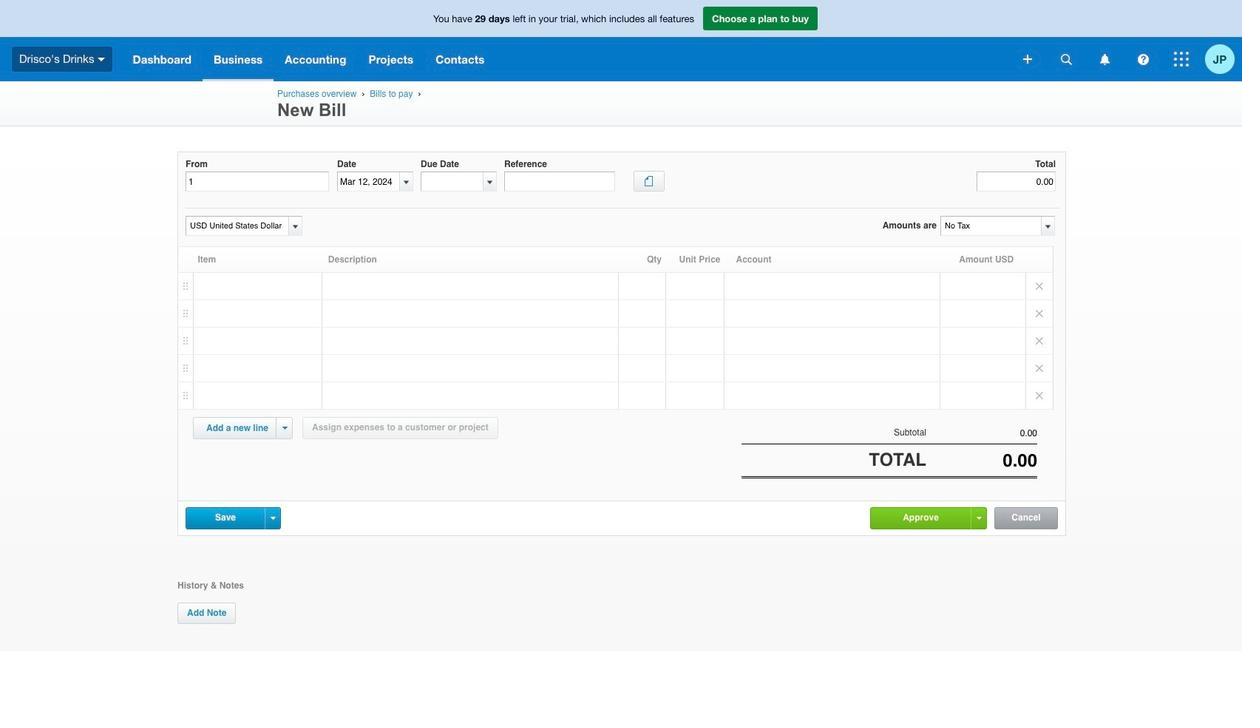 Task type: vqa. For each thing, say whether or not it's contained in the screenshot.
the trial,
no



Task type: describe. For each thing, give the bounding box(es) containing it.
3 delete line item image from the top
[[1027, 382, 1053, 409]]

more save options... image
[[270, 517, 276, 520]]

more add line options... image
[[282, 427, 287, 430]]

1 delete line item image from the top
[[1027, 273, 1053, 300]]

more approve options... image
[[977, 517, 982, 520]]

2 delete line item image from the top
[[1027, 355, 1053, 382]]



Task type: locate. For each thing, give the bounding box(es) containing it.
2 vertical spatial delete line item image
[[1027, 382, 1053, 409]]

delete line item image
[[1027, 328, 1053, 354], [1027, 355, 1053, 382], [1027, 382, 1053, 409]]

0 vertical spatial delete line item image
[[1027, 273, 1053, 300]]

2 delete line item image from the top
[[1027, 300, 1053, 327]]

1 delete line item image from the top
[[1027, 328, 1053, 354]]

0 horizontal spatial svg image
[[98, 58, 105, 61]]

None text field
[[186, 217, 286, 235], [942, 217, 1041, 235], [927, 428, 1038, 439], [927, 451, 1038, 471], [186, 217, 286, 235], [942, 217, 1041, 235], [927, 428, 1038, 439], [927, 451, 1038, 471]]

delete line item image
[[1027, 273, 1053, 300], [1027, 300, 1053, 327]]

1 horizontal spatial svg image
[[1138, 54, 1149, 65]]

0 vertical spatial delete line item image
[[1027, 328, 1053, 354]]

svg image
[[1138, 54, 1149, 65], [98, 58, 105, 61]]

banner
[[0, 0, 1243, 81]]

None text field
[[186, 172, 329, 192], [504, 172, 615, 192], [977, 172, 1056, 192], [338, 172, 399, 191], [422, 172, 483, 191], [186, 172, 329, 192], [504, 172, 615, 192], [977, 172, 1056, 192], [338, 172, 399, 191], [422, 172, 483, 191]]

1 vertical spatial delete line item image
[[1027, 355, 1053, 382]]

svg image
[[1175, 52, 1189, 67], [1061, 54, 1072, 65], [1100, 54, 1110, 65], [1024, 55, 1033, 64]]

1 vertical spatial delete line item image
[[1027, 300, 1053, 327]]



